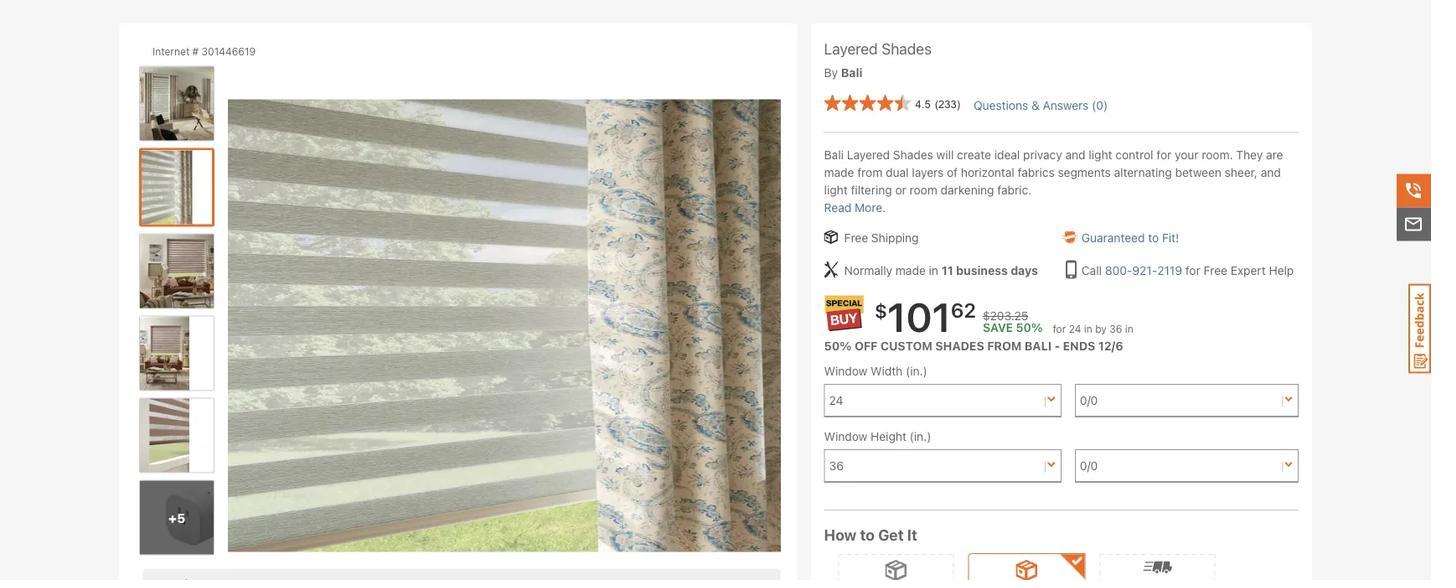 Task type: describe. For each thing, give the bounding box(es) containing it.
from
[[988, 339, 1022, 353]]

segments
[[1058, 166, 1111, 179]]

horizontal
[[961, 166, 1015, 179]]

save
[[983, 320, 1014, 334]]

get
[[879, 526, 904, 544]]

in for by
[[1085, 323, 1093, 334]]

(0)
[[1092, 98, 1108, 112]]

+
[[168, 510, 177, 525]]

questions & answers (0) link
[[974, 98, 1108, 112]]

fabrics
[[1018, 166, 1055, 179]]

50% inside $203.25 save 50%
[[1017, 320, 1043, 334]]

privacy
[[1024, 148, 1063, 162]]

0 vertical spatial free
[[845, 231, 869, 245]]

dual
[[886, 166, 909, 179]]

bali
[[1025, 339, 1052, 353]]

how to get it
[[825, 526, 918, 544]]

2 special buy badge image from the left
[[825, 296, 864, 331]]

shades inside layered shades bali
[[882, 39, 932, 57]]

layered inside bali layered shades will create ideal privacy and light control for your room. they are made from dual layers of horizontal fabrics segments alternating between sheer, and light filtering or room darkening fabric. read more.
[[847, 148, 890, 162]]

#
[[192, 46, 199, 57]]

(233)
[[935, 98, 961, 110]]

filtering
[[851, 183, 892, 197]]

ends
[[1063, 339, 1096, 353]]

internet # 301446619
[[153, 46, 256, 57]]

4.5
[[916, 98, 931, 110]]

create
[[957, 148, 992, 162]]

bali layered shades will create ideal privacy and light control for your room. they are made from dual layers of horizontal fabrics segments alternating between sheer, and light filtering or room darkening fabric. read more.
[[825, 148, 1284, 215]]

$203.25
[[983, 309, 1029, 323]]

from
[[858, 166, 883, 179]]

call 800-921-2119 for free expert help
[[1082, 264, 1295, 277]]

darkening
[[941, 183, 995, 197]]

normally
[[845, 264, 893, 277]]

call
[[1082, 264, 1102, 277]]

1 horizontal spatial free
[[1204, 264, 1228, 277]]

will
[[937, 148, 954, 162]]

read more. link
[[825, 201, 886, 215]]

bali inside layered shades bali
[[842, 65, 863, 79]]

tools icon image
[[825, 262, 839, 278]]

1 vertical spatial light
[[825, 183, 848, 197]]

feedback link image
[[1409, 283, 1432, 374]]

to for guaranteed
[[1149, 231, 1159, 245]]

between
[[1176, 166, 1222, 179]]

921-
[[1133, 264, 1158, 277]]

your
[[1175, 148, 1199, 162]]

read
[[825, 201, 852, 215]]

for       24              in by       36              in 50% off custom shades from bali - ends 12/6
[[825, 323, 1134, 353]]

fit!
[[1163, 231, 1180, 245]]

questions
[[974, 98, 1029, 112]]

guaranteed to fit!
[[1082, 231, 1180, 245]]

answers
[[1043, 98, 1089, 112]]

layered shades bali
[[825, 39, 932, 79]]

-
[[1055, 339, 1061, 353]]

2 horizontal spatial in
[[1126, 323, 1134, 334]]

11
[[942, 264, 954, 277]]

$203.25 save 50%
[[983, 309, 1043, 334]]

room
[[910, 183, 938, 197]]

swatches icon image
[[163, 575, 200, 580]]

2119
[[1158, 264, 1183, 277]]

800-
[[1106, 264, 1133, 277]]

1 horizontal spatial light
[[1089, 148, 1113, 162]]

1 horizontal spatial made
[[896, 264, 926, 277]]



Task type: vqa. For each thing, say whether or not it's contained in the screenshot.
flowers
no



Task type: locate. For each thing, give the bounding box(es) containing it.
36
[[1110, 323, 1123, 334]]

questions & answers (0)
[[974, 98, 1108, 112]]

made down the shipping
[[896, 264, 926, 277]]

0 horizontal spatial and
[[1066, 148, 1086, 162]]

1 horizontal spatial in
[[1085, 323, 1093, 334]]

in
[[929, 264, 939, 277], [1085, 323, 1093, 334], [1126, 323, 1134, 334]]

for inside for       24              in by       36              in 50% off custom shades from bali - ends 12/6
[[1053, 323, 1067, 334]]

off
[[855, 339, 878, 353]]

to left "fit!"
[[1149, 231, 1159, 245]]

control
[[1116, 148, 1154, 162]]

how
[[825, 526, 857, 544]]

light
[[1089, 148, 1113, 162], [825, 183, 848, 197]]

of
[[947, 166, 958, 179]]

0 vertical spatial for
[[1157, 148, 1172, 162]]

&
[[1032, 98, 1040, 112]]

0 vertical spatial 50%
[[1017, 320, 1043, 334]]

custom
[[881, 339, 933, 353]]

50% inside for       24              in by       36              in 50% off custom shades from bali - ends 12/6
[[825, 339, 852, 353]]

$ 101 62
[[875, 293, 977, 340]]

0 vertical spatial bali
[[842, 65, 863, 79]]

for left your
[[1157, 148, 1172, 162]]

free
[[845, 231, 869, 245], [1204, 264, 1228, 277]]

free shipping
[[845, 231, 919, 245]]

made inside bali layered shades will create ideal privacy and light control for your room. they are made from dual layers of horizontal fabrics segments alternating between sheer, and light filtering or room darkening fabric. read more.
[[825, 166, 855, 179]]

5
[[177, 510, 185, 525]]

+ 5
[[168, 510, 185, 525]]

0 horizontal spatial light
[[825, 183, 848, 197]]

or
[[896, 183, 907, 197]]

0 horizontal spatial to
[[860, 526, 875, 544]]

1 vertical spatial made
[[896, 264, 926, 277]]

days
[[1011, 264, 1039, 277]]

12/6
[[1099, 339, 1124, 353]]

made
[[825, 166, 855, 179], [896, 264, 926, 277]]

in left 11
[[929, 264, 939, 277]]

24
[[1069, 323, 1082, 334]]

to left get
[[860, 526, 875, 544]]

guaranteed to fit badge image
[[1062, 231, 1079, 244]]

shades up layers
[[894, 148, 934, 162]]

0 vertical spatial layered
[[825, 39, 878, 57]]

50% up bali
[[1017, 320, 1043, 334]]

1 vertical spatial shades
[[894, 148, 934, 162]]

0 vertical spatial to
[[1149, 231, 1159, 245]]

free left expert
[[1204, 264, 1228, 277]]

$
[[875, 299, 888, 322]]

by
[[1096, 323, 1107, 334]]

and down are
[[1261, 166, 1282, 179]]

and up segments
[[1066, 148, 1086, 162]]

special buy badge image
[[825, 295, 865, 332], [825, 296, 864, 331]]

shipping
[[872, 231, 919, 245]]

1 vertical spatial free
[[1204, 264, 1228, 277]]

shipping icon image
[[825, 230, 839, 244], [825, 230, 838, 244], [886, 560, 908, 580], [886, 560, 907, 580], [1016, 560, 1038, 580], [1016, 560, 1038, 580]]

1 horizontal spatial and
[[1261, 166, 1282, 179]]

1 vertical spatial bali
[[825, 148, 844, 162]]

50% left off
[[825, 339, 852, 353]]

layered
[[825, 39, 878, 57], [847, 148, 890, 162]]

layered inside layered shades bali
[[825, 39, 878, 57]]

2 horizontal spatial for
[[1186, 264, 1201, 277]]

0 horizontal spatial for
[[1053, 323, 1067, 334]]

1 horizontal spatial for
[[1157, 148, 1172, 162]]

delivery icon image
[[1143, 561, 1173, 574]]

and
[[1066, 148, 1086, 162], [1261, 166, 1282, 179]]

guaranteed
[[1082, 231, 1145, 245]]

business
[[957, 264, 1008, 277]]

shades up 4.5
[[882, 39, 932, 57]]

800-921-2119 link
[[1106, 264, 1183, 277]]

0 horizontal spatial made
[[825, 166, 855, 179]]

0 vertical spatial and
[[1066, 148, 1086, 162]]

1 horizontal spatial to
[[1149, 231, 1159, 245]]

layers
[[912, 166, 944, 179]]

sheer,
[[1225, 166, 1258, 179]]

301446619
[[202, 46, 256, 57]]

1 vertical spatial for
[[1186, 264, 1201, 277]]

room.
[[1202, 148, 1234, 162]]

light up read
[[825, 183, 848, 197]]

in right 36
[[1126, 323, 1134, 334]]

1 vertical spatial 50%
[[825, 339, 852, 353]]

50%
[[1017, 320, 1043, 334], [825, 339, 852, 353]]

made left from
[[825, 166, 855, 179]]

101
[[888, 293, 951, 340]]

0 vertical spatial made
[[825, 166, 855, 179]]

0 vertical spatial light
[[1089, 148, 1113, 162]]

1 vertical spatial layered
[[847, 148, 890, 162]]

fabric.
[[998, 183, 1032, 197]]

help
[[1270, 264, 1295, 277]]

4.5 (233)
[[916, 98, 961, 110]]

1 horizontal spatial 50%
[[1017, 320, 1043, 334]]

shades
[[936, 339, 985, 353]]

normally made in 11 business days
[[845, 264, 1039, 277]]

bali inside bali layered shades will create ideal privacy and light control for your room. they are made from dual layers of horizontal fabrics segments alternating between sheer, and light filtering or room darkening fabric. read more.
[[825, 148, 844, 162]]

0 vertical spatial shades
[[882, 39, 932, 57]]

shades
[[882, 39, 932, 57], [894, 148, 934, 162]]

1 special buy badge image from the left
[[825, 295, 865, 332]]

expert
[[1231, 264, 1266, 277]]

shades inside bali layered shades will create ideal privacy and light control for your room. they are made from dual layers of horizontal fabrics segments alternating between sheer, and light filtering or room darkening fabric. read more.
[[894, 148, 934, 162]]

more.
[[855, 201, 886, 215]]

bali
[[842, 65, 863, 79], [825, 148, 844, 162]]

2 vertical spatial for
[[1053, 323, 1067, 334]]

1 vertical spatial to
[[860, 526, 875, 544]]

1 vertical spatial and
[[1261, 166, 1282, 179]]

they
[[1237, 148, 1264, 162]]

alternating
[[1115, 166, 1173, 179]]

to for how
[[860, 526, 875, 544]]

ideal
[[995, 148, 1020, 162]]

for inside bali layered shades will create ideal privacy and light control for your room. they are made from dual layers of horizontal fabrics segments alternating between sheer, and light filtering or room darkening fabric. read more.
[[1157, 148, 1172, 162]]

0 horizontal spatial in
[[929, 264, 939, 277]]

in left by
[[1085, 323, 1093, 334]]

for
[[1157, 148, 1172, 162], [1186, 264, 1201, 277], [1053, 323, 1067, 334]]

guaranteed to fit! link
[[1082, 231, 1180, 245]]

in for 11
[[929, 264, 939, 277]]

0 horizontal spatial free
[[845, 231, 869, 245]]

internet
[[153, 46, 190, 57]]

light up segments
[[1089, 148, 1113, 162]]

62
[[951, 299, 977, 322]]

are
[[1267, 148, 1284, 162]]

free down read more. link
[[845, 231, 869, 245]]

for right 2119
[[1186, 264, 1201, 277]]

to
[[1149, 231, 1159, 245], [860, 526, 875, 544]]

for left 24
[[1053, 323, 1067, 334]]

0 horizontal spatial 50%
[[825, 339, 852, 353]]

it
[[908, 526, 918, 544]]



